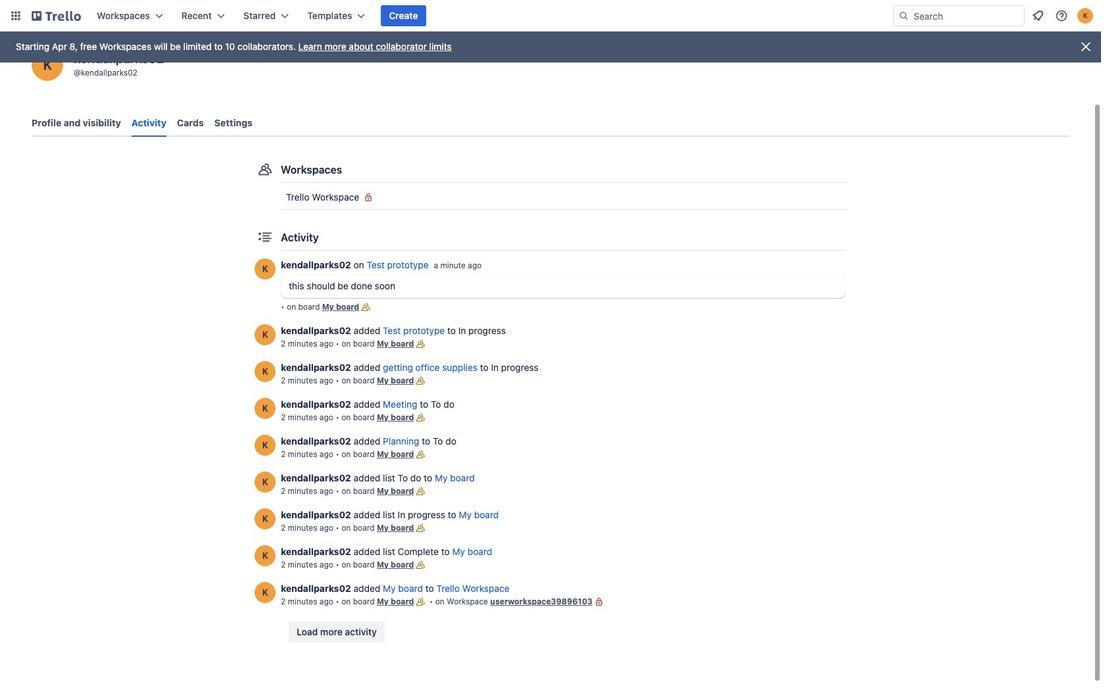 Task type: vqa. For each thing, say whether or not it's contained in the screenshot.
color: green, title: "verified in staging" element
no



Task type: describe. For each thing, give the bounding box(es) containing it.
ago for all members of the workspace can see and edit this board. icon below the planning
[[320, 449, 333, 459]]

cards
[[177, 117, 204, 128]]

kendallparks02 on test prototype a minute ago
[[281, 259, 482, 270]]

• for all members of the workspace can see and edit this board. icon on top of all members of the workspace can see and edit this board. image
[[336, 486, 339, 496]]

collaborator
[[376, 41, 427, 52]]

kendallparks02 (kendallparks02) image for to
[[255, 582, 276, 603]]

added for kendallparks02 added list complete to my board
[[354, 546, 380, 557]]

3 2 minutes ago • on board my board from the top
[[281, 412, 414, 422]]

this workspace is private. it's not indexed or visible to those outside the workspace. image
[[593, 595, 606, 608]]

2 for all members of the workspace can see and edit this board. image
[[281, 523, 286, 533]]

workspaces inside dropdown button
[[97, 10, 150, 21]]

profile
[[32, 117, 61, 128]]

0 vertical spatial workspace
[[312, 191, 359, 203]]

profile and visibility
[[32, 117, 121, 128]]

0 horizontal spatial in
[[398, 509, 405, 520]]

0 notifications image
[[1030, 8, 1046, 24]]

5 2 minutes ago • on board my board from the top
[[281, 486, 414, 496]]

on down kendallparks02 added my board to trello workspace
[[435, 597, 445, 606]]

0 vertical spatial trello
[[286, 191, 309, 203]]

• on workspace userworkspace39896103
[[427, 597, 593, 606]]

minute
[[440, 260, 466, 270]]

kendallparks02 added meeting to to do
[[281, 399, 454, 410]]

workspaces button
[[89, 5, 171, 26]]

1 vertical spatial trello workspace link
[[436, 583, 510, 594]]

visibility
[[83, 117, 121, 128]]

templates button
[[299, 5, 373, 26]]

ago for all members of the workspace can see and edit this board. icon below complete
[[320, 560, 333, 570]]

supplies
[[442, 362, 478, 373]]

1 vertical spatial activity
[[281, 232, 319, 243]]

kendallparks02 added planning to to do
[[281, 435, 456, 447]]

added for kendallparks02 added my board to trello workspace
[[354, 583, 380, 594]]

load more activity
[[297, 626, 377, 637]]

added for kendallparks02 added list to do to my board
[[354, 472, 380, 483]]

load more activity link
[[289, 622, 385, 643]]

test prototype link for added
[[383, 325, 445, 336]]

this
[[289, 280, 304, 291]]

test for added
[[383, 325, 401, 336]]

getting
[[383, 362, 413, 373]]

8 minutes from the top
[[288, 597, 317, 606]]

1 vertical spatial more
[[320, 626, 342, 637]]

2 vertical spatial progress
[[408, 509, 445, 520]]

this should be done soon
[[289, 280, 395, 291]]

10
[[225, 41, 235, 52]]

2 minutes ago link for kendallparks02 added meeting to to do
[[281, 412, 333, 422]]

1 vertical spatial be
[[338, 280, 348, 291]]

kendallparks02 (kendallparks02) image for kendallparks02 added list to do to my board
[[255, 472, 276, 493]]

and
[[64, 117, 81, 128]]

8 2 from the top
[[281, 597, 286, 606]]

kendallparks02 for kendallparks02 added getting office supplies to in progress
[[281, 362, 351, 373]]

• for all members of the workspace can see and edit this board. icon below complete
[[336, 560, 339, 570]]

2 for all members of the workspace can see and edit this board. icon under meeting in the bottom left of the page
[[281, 412, 286, 422]]

all members of the workspace can see and edit this board. image down done
[[359, 301, 372, 314]]

starred
[[243, 10, 276, 21]]

a minute ago link
[[434, 260, 482, 270]]

load
[[297, 626, 318, 637]]

should
[[307, 280, 335, 291]]

minutes for all members of the workspace can see and edit this board. image
[[288, 523, 317, 533]]

kendallparks02 for kendallparks02 added list to do to my board
[[281, 472, 351, 483]]

added for kendallparks02 added getting office supplies to in progress
[[354, 362, 380, 373]]

cards link
[[177, 111, 204, 135]]

• for all members of the workspace can see and edit this board. image
[[336, 523, 339, 533]]

on down • on board my board
[[342, 339, 351, 349]]

minutes for all members of the workspace can see and edit this board. icon over office
[[288, 339, 317, 349]]

on up kendallparks02 added meeting to to do
[[342, 376, 351, 385]]

getting office supplies link
[[383, 362, 478, 373]]

8 2 minutes ago • on board my board from the top
[[281, 597, 414, 606]]

planning
[[383, 435, 419, 447]]

@
[[74, 68, 81, 78]]

kendallparks02 inside 'kendallparks02 @ kendallparks02'
[[81, 68, 138, 78]]

primary element
[[0, 0, 1101, 32]]

limited
[[183, 41, 212, 52]]

ago for all members of the workspace can see and edit this board. image
[[320, 523, 333, 533]]

back to home image
[[32, 5, 81, 26]]

kendallparks02 @ kendallparks02
[[74, 51, 164, 78]]

0 vertical spatial trello workspace link
[[281, 187, 847, 208]]

minutes for all members of the workspace can see and edit this board. icon under meeting in the bottom left of the page
[[288, 412, 317, 422]]

kendallparks02 for kendallparks02 @ kendallparks02
[[74, 51, 164, 66]]

office
[[415, 362, 440, 373]]

2 for all members of the workspace can see and edit this board. icon underneath office
[[281, 376, 286, 385]]

planning link
[[383, 435, 419, 447]]

do for kendallparks02 added meeting to to do
[[444, 399, 454, 410]]

done
[[351, 280, 372, 291]]

activity link
[[132, 111, 166, 137]]

kendallparks02 added test prototype to in progress
[[281, 325, 506, 336]]

ago for all members of the workspace can see and edit this board. icon under meeting in the bottom left of the page
[[320, 412, 333, 422]]

complete
[[398, 546, 439, 557]]

8,
[[70, 41, 78, 52]]

kendallparks02 for kendallparks02 on test prototype a minute ago
[[281, 259, 351, 270]]

6 2 minutes ago • on board my board from the top
[[281, 523, 414, 533]]

apr
[[52, 41, 67, 52]]

on up load more activity
[[342, 597, 351, 606]]

1 vertical spatial workspaces
[[99, 41, 151, 52]]

2 minutes ago link for kendallparks02 added getting office supplies to in progress
[[281, 376, 333, 385]]

kendallparks02 added list complete to my board
[[281, 546, 492, 557]]

will
[[154, 41, 168, 52]]

to for kendallparks02 added planning to to do
[[433, 435, 443, 447]]

kendallparks02 for kendallparks02 added list complete to my board
[[281, 546, 351, 557]]

switch to… image
[[9, 9, 22, 22]]

list for to
[[383, 472, 395, 483]]

1 vertical spatial workspace
[[462, 583, 510, 594]]

settings
[[214, 117, 253, 128]]

on down kendallparks02 added planning to to do
[[342, 449, 351, 459]]

ago for all members of the workspace can see and edit this board. icon underneath office
[[320, 376, 333, 385]]

on down kendallparks02 added list complete to my board
[[342, 560, 351, 570]]

ago inside kendallparks02 on test prototype a minute ago
[[468, 260, 482, 270]]

free
[[80, 41, 97, 52]]

learn more about collaborator limits link
[[298, 41, 452, 52]]

sm image
[[362, 191, 375, 204]]



Task type: locate. For each thing, give the bounding box(es) containing it.
1 minutes from the top
[[288, 339, 317, 349]]

prototype up office
[[403, 325, 445, 336]]

prototype for a
[[387, 259, 429, 270]]

1 vertical spatial test
[[383, 325, 401, 336]]

added left planning link
[[354, 435, 380, 447]]

minutes for all members of the workspace can see and edit this board. icon below the planning
[[288, 449, 317, 459]]

in up kendallparks02 added list complete to my board
[[398, 509, 405, 520]]

settings link
[[214, 111, 253, 135]]

2 added from the top
[[354, 362, 380, 373]]

more
[[325, 41, 346, 52], [320, 626, 342, 637]]

trello workspace
[[286, 191, 359, 203]]

all members of the workspace can see and edit this board. image up office
[[414, 337, 427, 351]]

1 horizontal spatial trello
[[436, 583, 460, 594]]

a
[[434, 260, 438, 270]]

2 2 from the top
[[281, 376, 286, 385]]

minutes for all members of the workspace can see and edit this board. icon underneath office
[[288, 376, 317, 385]]

test
[[367, 259, 385, 270], [383, 325, 401, 336]]

ago down kendallparks02 added meeting to to do
[[320, 412, 333, 422]]

on up done
[[354, 259, 364, 270]]

1 list from the top
[[383, 472, 395, 483]]

added for kendallparks02 added planning to to do
[[354, 435, 380, 447]]

search image
[[898, 11, 909, 21]]

in up supplies at left
[[458, 325, 466, 336]]

5 added from the top
[[354, 472, 380, 483]]

kendallparks02 for kendallparks02 added my board to trello workspace
[[281, 583, 351, 594]]

added for kendallparks02 added meeting to to do
[[354, 399, 380, 410]]

all members of the workspace can see and edit this board. image down meeting in the bottom left of the page
[[414, 411, 427, 424]]

do down supplies at left
[[444, 399, 454, 410]]

do
[[444, 399, 454, 410], [446, 435, 456, 447], [410, 472, 421, 483]]

test up getting
[[383, 325, 401, 336]]

1 2 minutes ago link from the top
[[281, 339, 333, 349]]

kendallparks02 added list in progress to my board
[[281, 509, 499, 520]]

• on board my board
[[281, 302, 359, 312]]

2 minutes ago • on board my board
[[281, 339, 414, 349], [281, 376, 414, 385], [281, 412, 414, 422], [281, 449, 414, 459], [281, 486, 414, 496], [281, 523, 414, 533], [281, 560, 414, 570], [281, 597, 414, 606]]

all members of the workspace can see and edit this board. image
[[414, 522, 427, 535]]

2 minutes from the top
[[288, 376, 317, 385]]

list up kendallparks02 added list in progress to my board
[[383, 472, 395, 483]]

to right planning link
[[433, 435, 443, 447]]

on down this
[[287, 302, 296, 312]]

2 minutes ago link up kendallparks02 added meeting to to do
[[281, 376, 333, 385]]

recent
[[181, 10, 212, 21]]

2 for all members of the workspace can see and edit this board. icon below the planning
[[281, 449, 286, 459]]

progress
[[468, 325, 506, 336], [501, 362, 539, 373], [408, 509, 445, 520]]

meeting link
[[383, 399, 417, 410]]

create
[[389, 10, 418, 21]]

list for in
[[383, 509, 395, 520]]

2 vertical spatial do
[[410, 472, 421, 483]]

• for all members of the workspace can see and edit this board. icon underneath office
[[336, 376, 339, 385]]

board
[[298, 302, 320, 312], [336, 302, 359, 312], [353, 339, 375, 349], [391, 339, 414, 349], [353, 376, 375, 385], [391, 376, 414, 385], [353, 412, 375, 422], [391, 412, 414, 422], [353, 449, 375, 459], [391, 449, 414, 459], [450, 472, 475, 483], [353, 486, 375, 496], [391, 486, 414, 496], [474, 509, 499, 520], [353, 523, 375, 533], [391, 523, 414, 533], [468, 546, 492, 557], [353, 560, 375, 570], [391, 560, 414, 570], [398, 583, 423, 594], [353, 597, 375, 606], [391, 597, 414, 606]]

workspaces up trello workspace
[[281, 164, 342, 176]]

create button
[[381, 5, 426, 26]]

on
[[354, 259, 364, 270], [287, 302, 296, 312], [342, 339, 351, 349], [342, 376, 351, 385], [342, 412, 351, 422], [342, 449, 351, 459], [342, 486, 351, 496], [342, 523, 351, 533], [342, 560, 351, 570], [342, 597, 351, 606], [435, 597, 445, 606]]

meeting
[[383, 399, 417, 410]]

1 horizontal spatial activity
[[281, 232, 319, 243]]

3 2 from the top
[[281, 412, 286, 422]]

more right load
[[320, 626, 342, 637]]

added for kendallparks02 added list in progress to my board
[[354, 509, 380, 520]]

2 minutes ago • on board my board up kendallparks02 added meeting to to do
[[281, 376, 414, 385]]

to
[[431, 399, 441, 410], [433, 435, 443, 447], [398, 472, 408, 483]]

kendallparks02 added list to do to my board
[[281, 472, 475, 483]]

4 minutes from the top
[[288, 449, 317, 459]]

prototype for to
[[403, 325, 445, 336]]

kendallparks02 (kendallparks02) image for to in progress
[[255, 361, 276, 382]]

test prototype link up soon
[[367, 259, 429, 270]]

kendallparks02 for kendallparks02 added test prototype to in progress
[[281, 325, 351, 336]]

1 vertical spatial to
[[433, 435, 443, 447]]

0 vertical spatial to
[[431, 399, 441, 410]]

list for complete
[[383, 546, 395, 557]]

templates
[[307, 10, 352, 21]]

all members of the workspace can see and edit this board. image up all members of the workspace can see and edit this board. image
[[414, 485, 427, 498]]

•
[[281, 302, 285, 312], [336, 339, 339, 349], [336, 376, 339, 385], [336, 412, 339, 422], [336, 449, 339, 459], [336, 486, 339, 496], [336, 523, 339, 533], [336, 560, 339, 570], [336, 597, 339, 606], [429, 597, 433, 606]]

2
[[281, 339, 286, 349], [281, 376, 286, 385], [281, 412, 286, 422], [281, 449, 286, 459], [281, 486, 286, 496], [281, 523, 286, 533], [281, 560, 286, 570], [281, 597, 286, 606]]

• for all members of the workspace can see and edit this board. icon below the planning
[[336, 449, 339, 459]]

workspace
[[312, 191, 359, 203], [462, 583, 510, 594], [447, 597, 488, 606]]

4 2 minutes ago • on board my board from the top
[[281, 449, 414, 459]]

activity left cards
[[132, 117, 166, 128]]

added
[[354, 325, 380, 336], [354, 362, 380, 373], [354, 399, 380, 410], [354, 435, 380, 447], [354, 472, 380, 483], [354, 509, 380, 520], [354, 546, 380, 557], [354, 583, 380, 594]]

my board link
[[322, 302, 359, 312], [377, 339, 414, 349], [377, 376, 414, 385], [377, 412, 414, 422], [377, 449, 414, 459], [435, 472, 475, 483], [377, 486, 414, 496], [459, 509, 499, 520], [377, 523, 414, 533], [452, 546, 492, 557], [377, 560, 414, 570], [383, 583, 423, 594], [377, 597, 414, 606]]

minutes for all members of the workspace can see and edit this board. icon on top of all members of the workspace can see and edit this board. image
[[288, 486, 317, 496]]

trello workspace link
[[281, 187, 847, 208], [436, 583, 510, 594]]

profile and visibility link
[[32, 111, 121, 135]]

workspaces up free
[[97, 10, 150, 21]]

userworkspace39896103 link
[[490, 597, 593, 606]]

activity
[[345, 626, 377, 637]]

1 vertical spatial list
[[383, 509, 395, 520]]

0 vertical spatial test prototype link
[[367, 259, 429, 270]]

3 2 minutes ago link from the top
[[281, 412, 333, 422]]

4 2 from the top
[[281, 449, 286, 459]]

ago for all members of the workspace can see and edit this board. icon on top of all members of the workspace can see and edit this board. image
[[320, 486, 333, 496]]

kendallparks02 (kendallparks02) image for kendallparks02 added list complete to my board
[[255, 545, 276, 566]]

2 minutes ago link for kendallparks02 added test prototype to in progress
[[281, 339, 333, 349]]

6 minutes from the top
[[288, 523, 317, 533]]

minutes
[[288, 339, 317, 349], [288, 376, 317, 385], [288, 412, 317, 422], [288, 449, 317, 459], [288, 486, 317, 496], [288, 523, 317, 533], [288, 560, 317, 570], [288, 597, 317, 606]]

1 2 from the top
[[281, 339, 286, 349]]

• for all members of the workspace can see and edit this board. icon over office
[[336, 339, 339, 349]]

2 for all members of the workspace can see and edit this board. icon on top of all members of the workspace can see and edit this board. image
[[281, 486, 286, 496]]

kendallparks02 added my board to trello workspace
[[281, 583, 510, 594]]

trello
[[286, 191, 309, 203], [436, 583, 460, 594]]

on down kendallparks02 added meeting to to do
[[342, 412, 351, 422]]

ago up load more activity
[[320, 597, 333, 606]]

2 vertical spatial workspaces
[[281, 164, 342, 176]]

2 minutes ago • on board my board down kendallparks02 added list to do to my board
[[281, 486, 414, 496]]

added left meeting in the bottom left of the page
[[354, 399, 380, 410]]

0 vertical spatial activity
[[132, 117, 166, 128]]

list left complete
[[383, 546, 395, 557]]

2 2 minutes ago link from the top
[[281, 376, 333, 385]]

5 2 from the top
[[281, 486, 286, 496]]

kendallparks02 (kendallparks02) image
[[1077, 8, 1093, 24], [255, 258, 276, 280], [255, 324, 276, 345], [255, 398, 276, 419], [255, 435, 276, 456], [255, 508, 276, 529]]

to down planning link
[[398, 472, 408, 483]]

1 vertical spatial trello
[[436, 583, 460, 594]]

userworkspace39896103
[[490, 597, 593, 606]]

added down kendallparks02 added planning to to do
[[354, 472, 380, 483]]

minutes for all members of the workspace can see and edit this board. icon below complete
[[288, 560, 317, 570]]

kendallparks02
[[74, 51, 164, 66], [81, 68, 138, 78], [281, 259, 351, 270], [281, 325, 351, 336], [281, 362, 351, 373], [281, 399, 351, 410], [281, 435, 351, 447], [281, 472, 351, 483], [281, 509, 351, 520], [281, 546, 351, 557], [281, 583, 351, 594]]

activity
[[132, 117, 166, 128], [281, 232, 319, 243]]

0 vertical spatial do
[[444, 399, 454, 410]]

2 vertical spatial list
[[383, 546, 395, 557]]

progress up all members of the workspace can see and edit this board. image
[[408, 509, 445, 520]]

2 horizontal spatial in
[[491, 362, 499, 373]]

2 for all members of the workspace can see and edit this board. icon below complete
[[281, 560, 286, 570]]

ago down kendallparks02 added planning to to do
[[320, 449, 333, 459]]

on down kendallparks02 added list to do to my board
[[342, 486, 351, 496]]

activity down trello workspace
[[281, 232, 319, 243]]

ago for all members of the workspace can see and edit this board. icon over office
[[320, 339, 333, 349]]

6 2 from the top
[[281, 523, 286, 533]]

test prototype link for on
[[367, 259, 429, 270]]

to right meeting in the bottom left of the page
[[431, 399, 441, 410]]

do for kendallparks02 added planning to to do
[[446, 435, 456, 447]]

3 minutes from the top
[[288, 412, 317, 422]]

all members of the workspace can see and edit this board. image down complete
[[414, 558, 427, 572]]

7 2 from the top
[[281, 560, 286, 570]]

kendallparks02 (kendallparks02) image
[[32, 49, 63, 81], [255, 361, 276, 382], [255, 472, 276, 493], [255, 545, 276, 566], [255, 582, 276, 603]]

added down done
[[354, 325, 380, 336]]

2 minutes ago link down • on board my board
[[281, 339, 333, 349]]

1 vertical spatial do
[[446, 435, 456, 447]]

2 minutes ago • on board my board down kendallparks02 added list complete to my board
[[281, 560, 414, 570]]

3 added from the top
[[354, 399, 380, 410]]

test for on
[[367, 259, 385, 270]]

2 minutes ago link down kendallparks02 added planning to to do
[[281, 449, 333, 459]]

ago up kendallparks02 added meeting to to do
[[320, 376, 333, 385]]

1 vertical spatial prototype
[[403, 325, 445, 336]]

2 minutes ago link
[[281, 339, 333, 349], [281, 376, 333, 385], [281, 412, 333, 422], [281, 449, 333, 459]]

0 horizontal spatial be
[[170, 41, 181, 52]]

ago down kendallparks02 added list complete to my board
[[320, 560, 333, 570]]

2 list from the top
[[383, 509, 395, 520]]

open information menu image
[[1055, 9, 1068, 22]]

all members of the workspace can see and edit this board. image down the planning
[[414, 448, 427, 461]]

prototype left a
[[387, 259, 429, 270]]

starred button
[[235, 5, 297, 26]]

kendallparks02 for kendallparks02 added meeting to to do
[[281, 399, 351, 410]]

starting apr 8, free workspaces will be limited to 10 collaborators. learn more about collaborator limits
[[16, 41, 452, 52]]

5 minutes from the top
[[288, 486, 317, 496]]

3 list from the top
[[383, 546, 395, 557]]

2 vertical spatial to
[[398, 472, 408, 483]]

kendallparks02 for kendallparks02 added list in progress to my board
[[281, 509, 351, 520]]

my
[[322, 302, 334, 312], [377, 339, 389, 349], [377, 376, 389, 385], [377, 412, 389, 422], [377, 449, 389, 459], [435, 472, 448, 483], [377, 486, 389, 496], [459, 509, 472, 520], [377, 523, 389, 533], [452, 546, 465, 557], [377, 560, 389, 570], [383, 583, 396, 594], [377, 597, 389, 606]]

more right learn
[[325, 41, 346, 52]]

1 horizontal spatial in
[[458, 325, 466, 336]]

0 vertical spatial progress
[[468, 325, 506, 336]]

2 minutes ago • on board my board down kendallparks02 added meeting to to do
[[281, 412, 414, 422]]

list
[[383, 472, 395, 483], [383, 509, 395, 520], [383, 546, 395, 557]]

workspaces down workspaces dropdown button on the top of page
[[99, 41, 151, 52]]

prototype
[[387, 259, 429, 270], [403, 325, 445, 336]]

7 minutes from the top
[[288, 560, 317, 570]]

in right supplies at left
[[491, 362, 499, 373]]

0 horizontal spatial trello
[[286, 191, 309, 203]]

be right will
[[170, 41, 181, 52]]

added down kendallparks02 added list in progress to my board
[[354, 546, 380, 557]]

1 vertical spatial test prototype link
[[383, 325, 445, 336]]

4 2 minutes ago link from the top
[[281, 449, 333, 459]]

2 for all members of the workspace can see and edit this board. icon over office
[[281, 339, 286, 349]]

0 vertical spatial be
[[170, 41, 181, 52]]

starting
[[16, 41, 49, 52]]

6 added from the top
[[354, 509, 380, 520]]

do down planning link
[[410, 472, 421, 483]]

test up soon
[[367, 259, 385, 270]]

0 vertical spatial in
[[458, 325, 466, 336]]

added down kendallparks02 added list to do to my board
[[354, 509, 380, 520]]

2 minutes ago • on board my board down kendallparks02 added planning to to do
[[281, 449, 414, 459]]

2 minutes ago link down kendallparks02 added meeting to to do
[[281, 412, 333, 422]]

2 minutes ago link for kendallparks02 added planning to to do
[[281, 449, 333, 459]]

7 added from the top
[[354, 546, 380, 557]]

ago
[[468, 260, 482, 270], [320, 339, 333, 349], [320, 376, 333, 385], [320, 412, 333, 422], [320, 449, 333, 459], [320, 486, 333, 496], [320, 523, 333, 533], [320, 560, 333, 570], [320, 597, 333, 606]]

limits
[[429, 41, 452, 52]]

7 2 minutes ago • on board my board from the top
[[281, 560, 414, 570]]

do right planning link
[[446, 435, 456, 447]]

learn
[[298, 41, 322, 52]]

0 vertical spatial more
[[325, 41, 346, 52]]

1 2 minutes ago • on board my board from the top
[[281, 339, 414, 349]]

to
[[214, 41, 223, 52], [447, 325, 456, 336], [480, 362, 489, 373], [420, 399, 428, 410], [422, 435, 430, 447], [424, 472, 432, 483], [448, 509, 456, 520], [441, 546, 450, 557], [425, 583, 434, 594]]

0 horizontal spatial activity
[[132, 117, 166, 128]]

progress up supplies at left
[[468, 325, 506, 336]]

list up kendallparks02 added list complete to my board
[[383, 509, 395, 520]]

1 vertical spatial in
[[491, 362, 499, 373]]

1 vertical spatial progress
[[501, 362, 539, 373]]

ago right minute
[[468, 260, 482, 270]]

be left done
[[338, 280, 348, 291]]

2 minutes ago • on board my board down kendallparks02 added list in progress to my board
[[281, 523, 414, 533]]

8 added from the top
[[354, 583, 380, 594]]

all members of the workspace can see and edit this board. image
[[359, 301, 372, 314], [414, 337, 427, 351], [414, 374, 427, 387], [414, 411, 427, 424], [414, 448, 427, 461], [414, 485, 427, 498], [414, 558, 427, 572], [414, 595, 427, 608]]

ago down • on board my board
[[320, 339, 333, 349]]

4 added from the top
[[354, 435, 380, 447]]

all members of the workspace can see and edit this board. image down kendallparks02 added my board to trello workspace
[[414, 595, 427, 608]]

test prototype link
[[367, 259, 429, 270], [383, 325, 445, 336]]

2 2 minutes ago • on board my board from the top
[[281, 376, 414, 385]]

test prototype link up 'kendallparks02 added getting office supplies to in progress' on the left bottom
[[383, 325, 445, 336]]

ago up kendallparks02 added list complete to my board
[[320, 523, 333, 533]]

kendallparks02 for kendallparks02 added planning to to do
[[281, 435, 351, 447]]

0 vertical spatial workspaces
[[97, 10, 150, 21]]

to for kendallparks02 added meeting to to do
[[431, 399, 441, 410]]

kendallparks02 added getting office supplies to in progress
[[281, 362, 539, 373]]

be
[[170, 41, 181, 52], [338, 280, 348, 291]]

added left getting
[[354, 362, 380, 373]]

Search field
[[909, 6, 1024, 26]]

added for kendallparks02 added test prototype to in progress
[[354, 325, 380, 336]]

1 added from the top
[[354, 325, 380, 336]]

1 horizontal spatial be
[[338, 280, 348, 291]]

2 minutes ago • on board my board down • on board my board
[[281, 339, 414, 349]]

collaborators.
[[238, 41, 296, 52]]

0 vertical spatial prototype
[[387, 259, 429, 270]]

added down kendallparks02 added list complete to my board
[[354, 583, 380, 594]]

• for all members of the workspace can see and edit this board. icon under meeting in the bottom left of the page
[[336, 412, 339, 422]]

0 vertical spatial list
[[383, 472, 395, 483]]

soon
[[375, 280, 395, 291]]

2 vertical spatial in
[[398, 509, 405, 520]]

2 minutes ago • on board my board up load more activity
[[281, 597, 414, 606]]

about
[[349, 41, 373, 52]]

progress right supplies at left
[[501, 362, 539, 373]]

in
[[458, 325, 466, 336], [491, 362, 499, 373], [398, 509, 405, 520]]

all members of the workspace can see and edit this board. image down office
[[414, 374, 427, 387]]

workspaces
[[97, 10, 150, 21], [99, 41, 151, 52], [281, 164, 342, 176]]

ago down kendallparks02 added list to do to my board
[[320, 486, 333, 496]]

recent button
[[174, 5, 233, 26]]

2 vertical spatial workspace
[[447, 597, 488, 606]]

on down kendallparks02 added list in progress to my board
[[342, 523, 351, 533]]

0 vertical spatial test
[[367, 259, 385, 270]]



